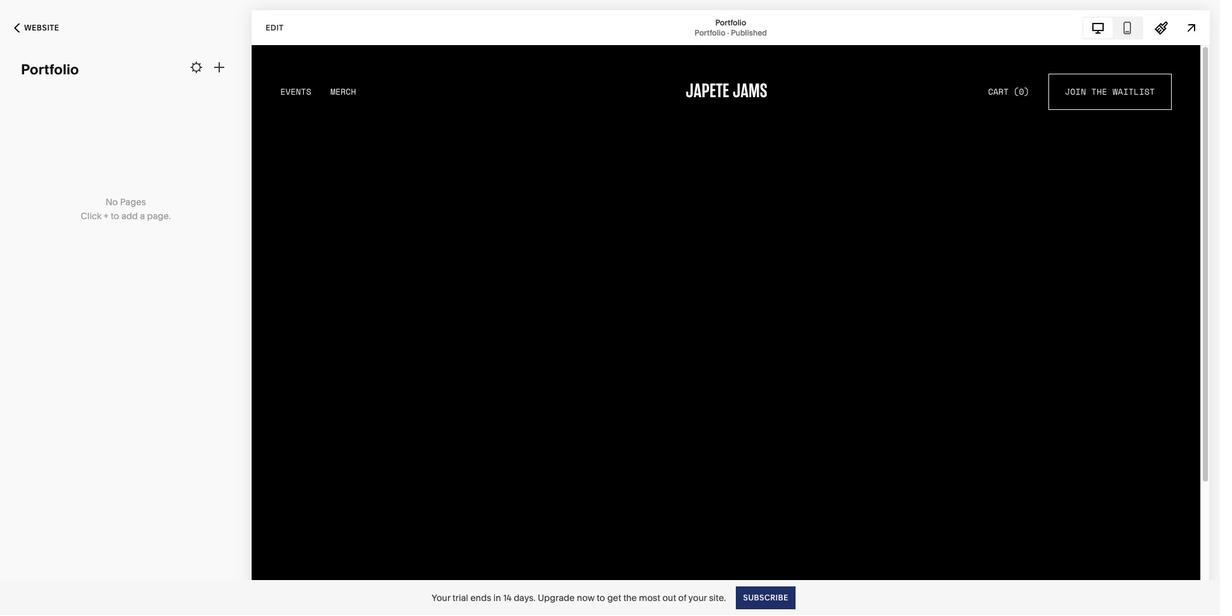 Task type: vqa. For each thing, say whether or not it's contained in the screenshot.
Exit
no



Task type: locate. For each thing, give the bounding box(es) containing it.
portfolio for portfolio
[[21, 61, 79, 78]]

no pages click + to add a page.
[[81, 196, 171, 222]]

out
[[662, 592, 676, 603]]

a
[[140, 210, 145, 222]]

portfolio for portfolio portfolio · published
[[715, 17, 746, 27]]

to
[[111, 210, 119, 222], [597, 592, 605, 603]]

upgrade
[[538, 592, 575, 603]]

your trial ends in 14 days. upgrade now to get the most out of your site.
[[432, 592, 726, 603]]

now
[[577, 592, 595, 603]]

subscribe
[[743, 593, 788, 602]]

subscribe button
[[736, 586, 795, 609]]

website button
[[0, 14, 73, 42]]

0 horizontal spatial to
[[111, 210, 119, 222]]

2 vertical spatial portfolio
[[21, 61, 79, 78]]

ends
[[470, 592, 491, 603]]

site.
[[709, 592, 726, 603]]

1 horizontal spatial to
[[597, 592, 605, 603]]

1 vertical spatial portfolio
[[694, 28, 725, 37]]

tab list
[[1083, 17, 1142, 38]]

portfolio
[[715, 17, 746, 27], [694, 28, 725, 37], [21, 61, 79, 78]]

portfolio left ·
[[694, 28, 725, 37]]

to right "+"
[[111, 210, 119, 222]]

1 vertical spatial to
[[597, 592, 605, 603]]

·
[[727, 28, 729, 37]]

to inside no pages click + to add a page.
[[111, 210, 119, 222]]

portfolio up ·
[[715, 17, 746, 27]]

0 vertical spatial portfolio
[[715, 17, 746, 27]]

portfolio down website
[[21, 61, 79, 78]]

to left get at the bottom of page
[[597, 592, 605, 603]]

portfolio portfolio · published
[[694, 17, 767, 37]]

0 vertical spatial to
[[111, 210, 119, 222]]



Task type: describe. For each thing, give the bounding box(es) containing it.
edit
[[266, 23, 284, 32]]

add
[[121, 210, 138, 222]]

your
[[688, 592, 707, 603]]

pages
[[120, 196, 146, 208]]

published
[[731, 28, 767, 37]]

+
[[104, 210, 109, 222]]

in
[[493, 592, 501, 603]]

trial
[[452, 592, 468, 603]]

of
[[678, 592, 686, 603]]

your
[[432, 592, 450, 603]]

the
[[623, 592, 637, 603]]

no
[[106, 196, 118, 208]]

page.
[[147, 210, 171, 222]]

edit button
[[257, 16, 292, 39]]

14
[[503, 592, 512, 603]]

click
[[81, 210, 101, 222]]

days.
[[514, 592, 536, 603]]

most
[[639, 592, 660, 603]]

website
[[24, 23, 59, 32]]

get
[[607, 592, 621, 603]]



